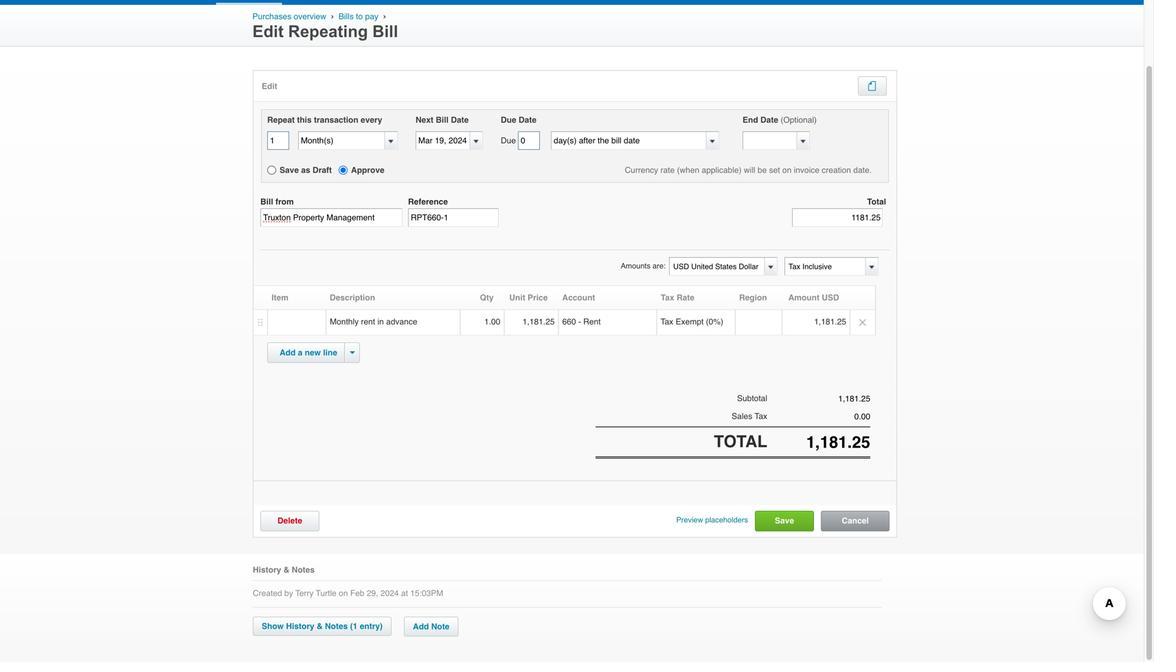Task type: vqa. For each thing, say whether or not it's contained in the screenshot.
Delete button in the left bottom of the page
yes



Task type: locate. For each thing, give the bounding box(es) containing it.
on right 'set'
[[783, 165, 792, 175]]

will
[[744, 165, 756, 175]]

& down turtle
[[317, 621, 323, 631]]

29,
[[367, 588, 378, 598]]

0 horizontal spatial save
[[280, 165, 299, 175]]

created
[[253, 588, 282, 598]]

purchases overview › bills to pay › edit repeating bill
[[253, 12, 398, 41]]

tax exempt (0%)
[[661, 317, 724, 327]]

0 vertical spatial on
[[783, 165, 792, 175]]

on left feb
[[339, 588, 348, 598]]

total
[[868, 197, 887, 207]]

more add line options... image
[[350, 351, 355, 354]]

Next                                                                  Bill                                                                Date text field
[[417, 132, 470, 149]]

0 vertical spatial &
[[284, 565, 290, 575]]

cancel
[[842, 516, 869, 525]]

overview
[[294, 12, 326, 21]]

1 vertical spatial save
[[775, 516, 795, 525]]

1 horizontal spatial bill
[[373, 22, 398, 41]]

None text field
[[267, 131, 289, 150], [552, 132, 707, 149], [670, 258, 763, 275], [768, 433, 871, 452], [267, 131, 289, 150], [552, 132, 707, 149], [670, 258, 763, 275], [768, 433, 871, 452]]

2 › from the left
[[383, 12, 386, 21]]

notes left (1 on the bottom left
[[325, 621, 348, 631]]

1 1,181.25 from the left
[[523, 317, 555, 327]]

feb
[[351, 588, 365, 598]]

end
[[743, 115, 759, 125]]

date right 'end'
[[761, 115, 779, 125]]

add left 'note'
[[413, 622, 429, 631]]

0 horizontal spatial add
[[280, 348, 296, 357]]

2 due from the top
[[501, 136, 516, 145]]

delete line item image
[[851, 310, 876, 335]]

account
[[563, 293, 596, 302]]

date
[[451, 115, 469, 125], [519, 115, 537, 125], [761, 115, 779, 125]]

0 vertical spatial add
[[280, 348, 296, 357]]

Reference text field
[[408, 208, 499, 227]]

save right placeholders
[[775, 516, 795, 525]]

0 vertical spatial due
[[501, 115, 517, 125]]

repeat this transaction every
[[267, 115, 383, 125]]

tax right sales
[[755, 412, 768, 421]]

bill from
[[261, 197, 294, 207]]

currency
[[625, 165, 659, 175]]

history up "created"
[[253, 565, 281, 575]]

tax for tax exempt (0%)
[[661, 317, 674, 327]]

rent
[[361, 317, 375, 327]]

edit
[[253, 22, 284, 41], [262, 81, 278, 91]]

creation
[[822, 165, 852, 175]]

1 horizontal spatial save
[[775, 516, 795, 525]]

0 vertical spatial history
[[253, 565, 281, 575]]

1 horizontal spatial 1,181.25
[[815, 317, 847, 327]]

1 date from the left
[[451, 115, 469, 125]]

1 › from the left
[[331, 12, 334, 21]]

1 vertical spatial on
[[339, 588, 348, 598]]

0 vertical spatial bill
[[373, 22, 398, 41]]

advance
[[386, 317, 418, 327]]

1 vertical spatial history
[[286, 621, 315, 631]]

0 horizontal spatial 1,181.25
[[523, 317, 555, 327]]

bills to pay link
[[339, 12, 379, 21]]

bill down pay
[[373, 22, 398, 41]]

1,181.25 down usd
[[815, 317, 847, 327]]

1 horizontal spatial date
[[519, 115, 537, 125]]

› left bills
[[331, 12, 334, 21]]

price
[[528, 293, 548, 302]]

1 vertical spatial bill
[[436, 115, 449, 125]]

2 date from the left
[[519, 115, 537, 125]]

tax rate
[[661, 293, 695, 302]]

save for save as draft
[[280, 165, 299, 175]]

next                                                                  bill                                                                date
[[416, 115, 469, 125]]

due right next                                                                  bill                                                                date on the left of page
[[501, 115, 517, 125]]

be
[[758, 165, 767, 175]]

invoice
[[794, 165, 820, 175]]

0 vertical spatial edit
[[253, 22, 284, 41]]

due left 'due date' text field
[[501, 136, 516, 145]]

end date (optional)
[[743, 115, 817, 125]]

save left as
[[280, 165, 299, 175]]

next
[[416, 115, 434, 125]]

notes
[[292, 565, 315, 575], [325, 621, 348, 631]]

tax
[[661, 293, 675, 302], [661, 317, 674, 327], [755, 412, 768, 421]]

› right pay
[[383, 12, 386, 21]]

history right "show"
[[286, 621, 315, 631]]

placeholders
[[706, 515, 749, 524]]

tax left exempt
[[661, 317, 674, 327]]

add left a
[[280, 348, 296, 357]]

delete
[[278, 516, 302, 525]]

transaction
[[314, 115, 359, 125]]

3 date from the left
[[761, 115, 779, 125]]

1 vertical spatial edit
[[262, 81, 278, 91]]

1 vertical spatial due
[[501, 136, 516, 145]]

bill
[[373, 22, 398, 41], [436, 115, 449, 125], [261, 197, 273, 207]]

bill right next
[[436, 115, 449, 125]]

terry
[[296, 588, 314, 598]]

tax for tax rate
[[661, 293, 675, 302]]

total
[[714, 432, 768, 451]]

›
[[331, 12, 334, 21], [383, 12, 386, 21]]

1 horizontal spatial ›
[[383, 12, 386, 21]]

0 horizontal spatial ›
[[331, 12, 334, 21]]

pay
[[365, 12, 379, 21]]

0 vertical spatial tax
[[661, 293, 675, 302]]

1 vertical spatial tax
[[661, 317, 674, 327]]

unit
[[510, 293, 526, 302]]

entry)
[[360, 621, 383, 631]]

0 vertical spatial save
[[280, 165, 299, 175]]

every
[[361, 115, 383, 125]]

save
[[280, 165, 299, 175], [775, 516, 795, 525]]

add inside "link"
[[413, 622, 429, 631]]

2 horizontal spatial date
[[761, 115, 779, 125]]

1 vertical spatial add
[[413, 622, 429, 631]]

preview placeholders
[[677, 515, 749, 524]]

0 vertical spatial notes
[[292, 565, 315, 575]]

1 due from the top
[[501, 115, 517, 125]]

amounts are:
[[621, 262, 666, 270]]

save inside button
[[775, 516, 795, 525]]

date up 'due date' text field
[[519, 115, 537, 125]]

notes up terry
[[292, 565, 315, 575]]

add
[[280, 348, 296, 357], [413, 622, 429, 631]]

& up by
[[284, 565, 290, 575]]

subtotal
[[738, 394, 768, 403]]

on
[[783, 165, 792, 175], [339, 588, 348, 598]]

edit down purchases
[[253, 22, 284, 41]]

1 vertical spatial notes
[[325, 621, 348, 631]]

date for due date
[[519, 115, 537, 125]]

amount usd
[[789, 293, 840, 302]]

date up next                                                                  bill                                                                date text field
[[451, 115, 469, 125]]

1 horizontal spatial &
[[317, 621, 323, 631]]

delete button
[[261, 511, 319, 531]]

add for add note
[[413, 622, 429, 631]]

approve
[[351, 165, 385, 175]]

2024
[[381, 588, 399, 598]]

Save as Draft radio
[[267, 166, 276, 175]]

1 vertical spatial &
[[317, 621, 323, 631]]

tax left rate
[[661, 293, 675, 302]]

1,181.25 down price
[[523, 317, 555, 327]]

(optional)
[[781, 115, 817, 125]]

1 horizontal spatial notes
[[325, 621, 348, 631]]

sales
[[732, 412, 753, 421]]

0 horizontal spatial bill
[[261, 197, 273, 207]]

660 - rent
[[563, 317, 601, 327]]

1,181.25
[[523, 317, 555, 327], [815, 317, 847, 327]]

660
[[563, 317, 576, 327]]

0 horizontal spatial date
[[451, 115, 469, 125]]

1 horizontal spatial add
[[413, 622, 429, 631]]

None text field
[[299, 132, 385, 149], [744, 132, 797, 149], [261, 208, 403, 227], [786, 258, 878, 275], [768, 394, 871, 404], [768, 412, 871, 422], [299, 132, 385, 149], [744, 132, 797, 149], [261, 208, 403, 227], [786, 258, 878, 275], [768, 394, 871, 404], [768, 412, 871, 422]]

&
[[284, 565, 290, 575], [317, 621, 323, 631]]

history
[[253, 565, 281, 575], [286, 621, 315, 631]]

bill left from
[[261, 197, 273, 207]]

edit up repeat
[[262, 81, 278, 91]]

by
[[285, 588, 293, 598]]

monthly
[[330, 317, 359, 327]]



Task type: describe. For each thing, give the bounding box(es) containing it.
Due Date text field
[[518, 131, 540, 150]]

region
[[740, 293, 768, 302]]

qty
[[480, 293, 494, 302]]

add for add a new line
[[280, 348, 296, 357]]

save button
[[756, 511, 814, 531]]

unit price
[[510, 293, 548, 302]]

show
[[262, 621, 284, 631]]

0 horizontal spatial on
[[339, 588, 348, 598]]

amounts
[[621, 262, 651, 270]]

draft
[[313, 165, 332, 175]]

new
[[305, 348, 321, 357]]

are:
[[653, 262, 666, 270]]

add a new line
[[280, 348, 338, 357]]

line
[[323, 348, 338, 357]]

monthly rent in advance
[[330, 317, 418, 327]]

usd
[[822, 293, 840, 302]]

sales tax
[[732, 412, 768, 421]]

repeating
[[288, 22, 368, 41]]

2 1,181.25 from the left
[[815, 317, 847, 327]]

repeat
[[267, 115, 295, 125]]

amount
[[789, 293, 820, 302]]

show history & notes (1 entry) link
[[253, 617, 392, 636]]

2 vertical spatial tax
[[755, 412, 768, 421]]

note
[[432, 622, 450, 631]]

add a new line link
[[272, 343, 346, 362]]

due for due date
[[501, 115, 517, 125]]

2 vertical spatial bill
[[261, 197, 273, 207]]

edit inside purchases overview › bills to pay › edit repeating bill
[[253, 22, 284, 41]]

bill inside purchases overview › bills to pay › edit repeating bill
[[373, 22, 398, 41]]

this
[[297, 115, 312, 125]]

-
[[579, 317, 581, 327]]

(when
[[678, 165, 700, 175]]

rent
[[584, 317, 601, 327]]

set
[[770, 165, 781, 175]]

1 horizontal spatial history
[[286, 621, 315, 631]]

rate
[[661, 165, 675, 175]]

due date
[[501, 115, 537, 125]]

(0%)
[[706, 317, 724, 327]]

0 horizontal spatial notes
[[292, 565, 315, 575]]

applicable)
[[702, 165, 742, 175]]

from
[[276, 197, 294, 207]]

add note link
[[404, 617, 459, 637]]

as
[[301, 165, 311, 175]]

add note
[[413, 622, 450, 631]]

history & notes
[[253, 565, 315, 575]]

save as draft
[[280, 165, 332, 175]]

a
[[298, 348, 303, 357]]

rate
[[677, 293, 695, 302]]

preview placeholders link
[[677, 511, 749, 529]]

bills
[[339, 12, 354, 21]]

cancel link
[[822, 511, 890, 531]]

show history & notes (1 entry)
[[262, 621, 383, 631]]

1.00
[[485, 317, 501, 327]]

currency rate (when applicable) will be set on invoice creation date.
[[625, 165, 872, 175]]

item
[[272, 293, 289, 302]]

exempt
[[676, 317, 704, 327]]

date for end date (optional)
[[761, 115, 779, 125]]

save for save
[[775, 516, 795, 525]]

turtle
[[316, 588, 337, 598]]

Total text field
[[793, 208, 883, 227]]

15:03pm
[[411, 588, 444, 598]]

purchases overview link
[[253, 12, 326, 21]]

date.
[[854, 165, 872, 175]]

due for due
[[501, 136, 516, 145]]

Approve radio
[[339, 166, 348, 175]]

reference
[[408, 197, 448, 207]]

at
[[401, 588, 408, 598]]

purchases
[[253, 12, 292, 21]]

to
[[356, 12, 363, 21]]

0 horizontal spatial &
[[284, 565, 290, 575]]

2 horizontal spatial bill
[[436, 115, 449, 125]]

1 horizontal spatial on
[[783, 165, 792, 175]]

created by terry turtle on feb 29, 2024 at 15:03pm
[[253, 588, 444, 598]]

in
[[378, 317, 384, 327]]

(1
[[350, 621, 358, 631]]

preview
[[677, 515, 704, 524]]

description
[[330, 293, 375, 302]]

0 horizontal spatial history
[[253, 565, 281, 575]]



